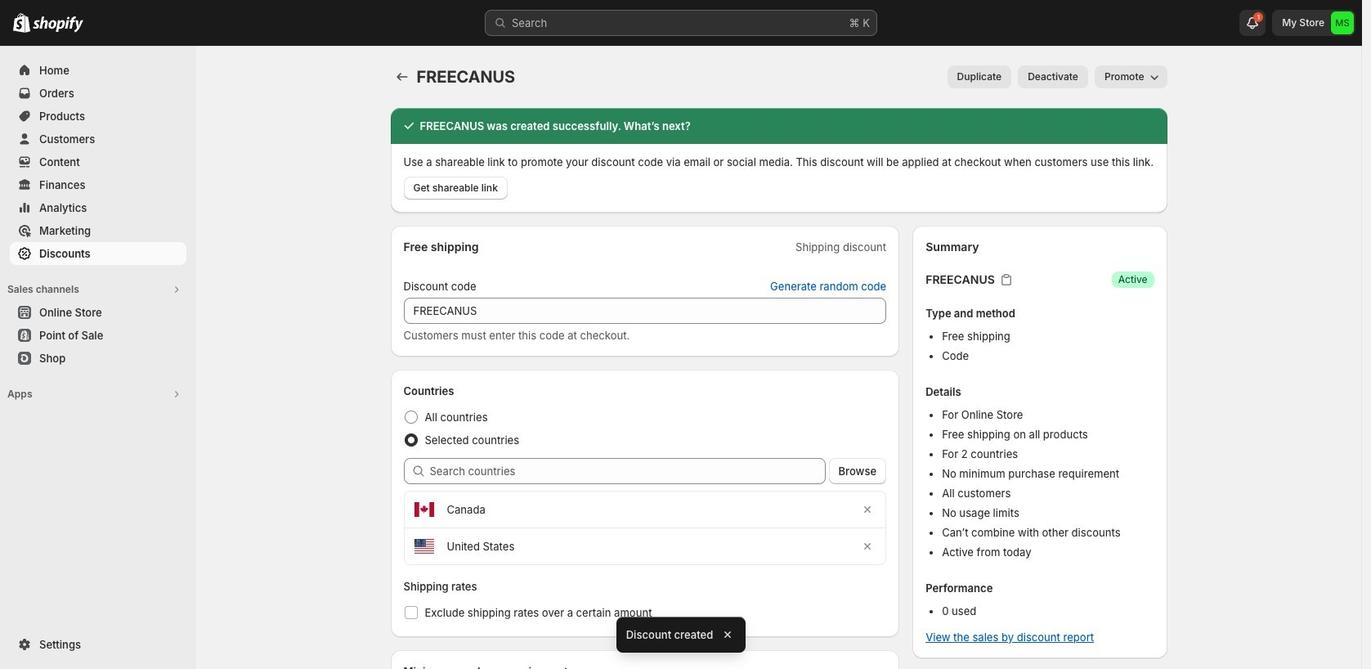 Task type: describe. For each thing, give the bounding box(es) containing it.
Search countries text field
[[430, 458, 826, 484]]

1 horizontal spatial shopify image
[[33, 16, 83, 33]]

0 horizontal spatial shopify image
[[13, 13, 30, 33]]



Task type: locate. For each thing, give the bounding box(es) containing it.
shopify image
[[13, 13, 30, 33], [33, 16, 83, 33]]

None text field
[[404, 298, 887, 324]]

my store image
[[1332, 11, 1355, 34]]



Task type: vqa. For each thing, say whether or not it's contained in the screenshot.
Shopify image to the right
yes



